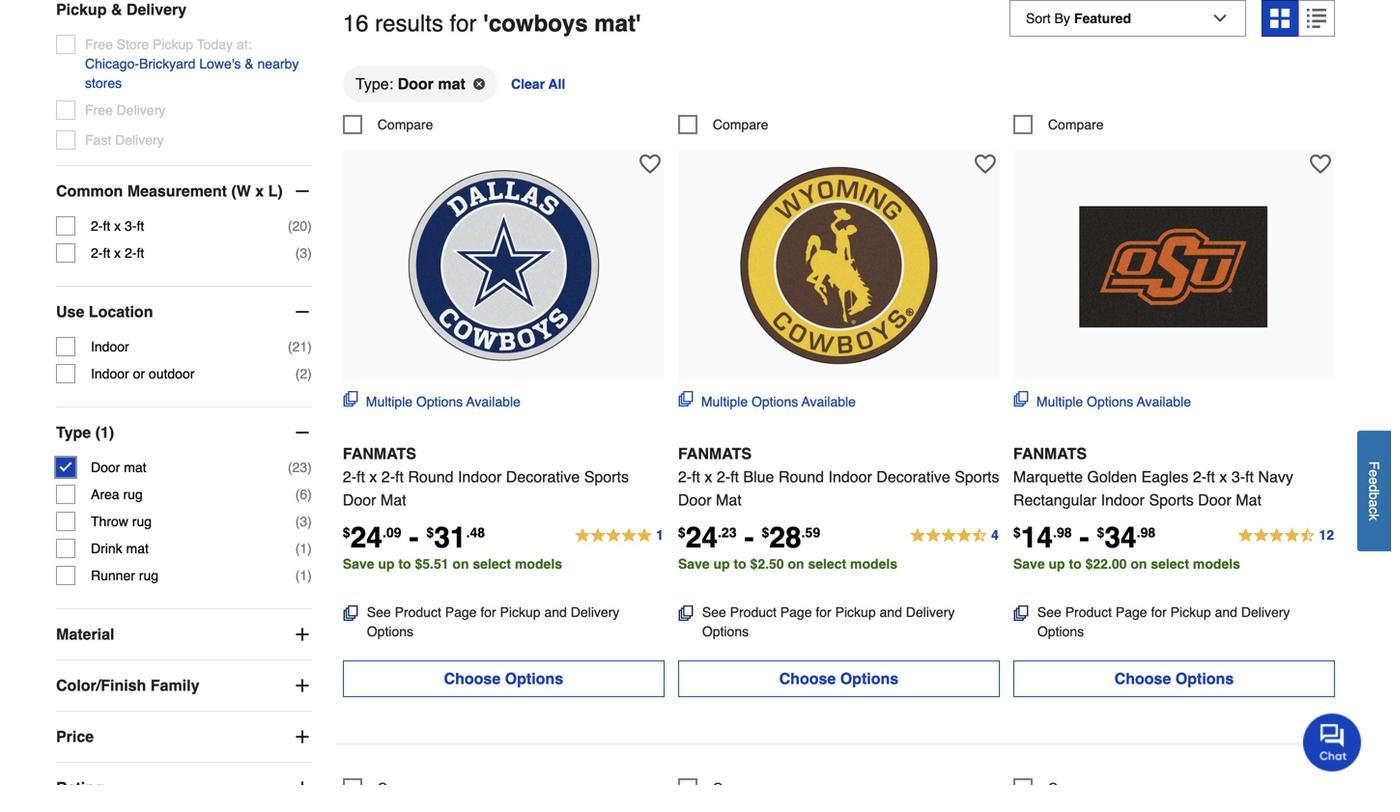 Task type: vqa. For each thing, say whether or not it's contained in the screenshot.
Round in the 'FANMATS 2-ft x 2-ft Round Indoor Decorative Sports Door Mat'
yes



Task type: locate. For each thing, give the bounding box(es) containing it.
on down 34
[[1131, 556, 1147, 572]]

0 vertical spatial minus image
[[293, 303, 312, 322]]

rug for throw rug
[[132, 514, 152, 530]]

0 horizontal spatial choose options
[[444, 670, 563, 688]]

) for area rug
[[307, 487, 312, 503]]

door mat
[[91, 460, 146, 475]]

multiple options available for fanmats 2-ft x 2-ft blue round indoor decorative sports door mat image
[[701, 394, 856, 410]]

0 vertical spatial &
[[111, 1, 122, 18]]

2 fanmats from the left
[[678, 445, 752, 463]]

0 horizontal spatial .98
[[1053, 525, 1072, 541]]

rug right area
[[123, 487, 143, 503]]

) for 2-ft x 2-ft
[[307, 246, 312, 261]]

( 3 ) for 2-ft x 2-ft
[[295, 246, 312, 261]]

4.5 stars image containing 4
[[909, 525, 1000, 548]]

1 choose from the left
[[444, 670, 501, 688]]

and
[[544, 605, 567, 620], [880, 605, 902, 620], [1215, 605, 1238, 620]]

3 multiple options available link from the left
[[1014, 391, 1191, 412]]

2 horizontal spatial mat
[[1236, 491, 1262, 509]]

0 horizontal spatial multiple options available
[[366, 394, 521, 410]]

23
[[292, 460, 307, 475]]

2 horizontal spatial on
[[1131, 556, 1147, 572]]

fanmats inside fanmats 2-ft x 2-ft round indoor decorative sports door mat
[[343, 445, 416, 463]]

1 horizontal spatial mat
[[716, 491, 742, 509]]

1 choose options link from the left
[[343, 661, 665, 698]]

( 3 )
[[295, 246, 312, 261], [295, 514, 312, 530]]

3 save from the left
[[1014, 556, 1045, 572]]

1 vertical spatial rug
[[132, 514, 152, 530]]

2 horizontal spatial save
[[1014, 556, 1045, 572]]

2 to from the left
[[734, 556, 747, 572]]

compare inside 1003129418 element
[[378, 117, 433, 132]]

2 vertical spatial plus image
[[293, 728, 312, 747]]

fanmats up blue at the right of page
[[678, 445, 752, 463]]

$24.23-$28.59 element
[[678, 521, 820, 555]]

page down save up to $2.50 on select models
[[781, 605, 812, 620]]

save down 14
[[1014, 556, 1045, 572]]

2 product from the left
[[730, 605, 777, 620]]

9 ) from the top
[[307, 568, 312, 584]]

1003129418 element
[[343, 115, 433, 134]]

0 horizontal spatial product
[[395, 605, 441, 620]]

2 multiple options available link from the left
[[678, 391, 856, 412]]

2 horizontal spatial sports
[[1149, 491, 1194, 509]]

2 compare from the left
[[713, 117, 769, 132]]

up down the ".09" on the bottom left of page
[[378, 556, 395, 572]]

indoor right blue at the right of page
[[829, 468, 872, 486]]

all
[[549, 76, 566, 92]]

list view image
[[1307, 9, 1327, 28]]

plus image inside price button
[[293, 728, 312, 747]]

sports inside fanmats marquette golden eagles 2-ft x 3-ft navy rectangular indoor sports door mat
[[1149, 491, 1194, 509]]

decorative
[[506, 468, 580, 486], [877, 468, 951, 486]]

2 horizontal spatial product
[[1066, 605, 1112, 620]]

1 to from the left
[[398, 556, 411, 572]]

up down .23
[[714, 556, 730, 572]]

sports
[[584, 468, 629, 486], [955, 468, 1000, 486], [1149, 491, 1194, 509]]

3 multiple from the left
[[1037, 394, 1083, 410]]

3- left 'navy'
[[1232, 468, 1246, 486]]

( for 2-ft x 3-ft
[[288, 218, 292, 234]]

0 horizontal spatial &
[[111, 1, 122, 18]]

1 horizontal spatial choose
[[779, 670, 836, 688]]

pickup down save up to $2.50 on select models
[[835, 605, 876, 620]]

mat up runner rug
[[126, 541, 149, 557]]

select down .48
[[473, 556, 511, 572]]

$24.09-$31.48 element
[[343, 521, 485, 555]]

4
[[992, 527, 999, 543]]

available up fanmats 2-ft x 2-ft blue round indoor decorative sports door mat
[[802, 394, 856, 410]]

1 horizontal spatial round
[[779, 468, 824, 486]]

2 models from the left
[[850, 556, 898, 572]]

2 see from the left
[[702, 605, 726, 620]]

on down 28
[[788, 556, 805, 572]]

clear all button
[[509, 65, 567, 103]]

product down $2.50
[[730, 605, 777, 620]]

plus image inside material button
[[293, 625, 312, 645]]

3 choose options link from the left
[[1014, 661, 1335, 698]]

mat up the ".09" on the bottom left of page
[[381, 491, 406, 509]]

- up $22.00
[[1080, 521, 1090, 555]]

mat up .23
[[716, 491, 742, 509]]

multiple options available up the golden
[[1037, 394, 1191, 410]]

2 horizontal spatial multiple
[[1037, 394, 1083, 410]]

1 horizontal spatial on
[[788, 556, 805, 572]]

select down .59
[[808, 556, 847, 572]]

$ left the ".09" on the bottom left of page
[[343, 525, 350, 541]]

door inside fanmats 2-ft x 2-ft blue round indoor decorative sports door mat
[[678, 491, 712, 509]]

4 ) from the top
[[307, 366, 312, 382]]

free down stores
[[85, 103, 113, 118]]

x up 2-ft x 2-ft
[[114, 218, 121, 234]]

decorative up 4 button
[[877, 468, 951, 486]]

multiple options available link
[[343, 391, 521, 412], [678, 391, 856, 412], [1014, 391, 1191, 412]]

2 horizontal spatial see product page for pickup and delivery options
[[1038, 605, 1290, 640]]

1 compare from the left
[[378, 117, 433, 132]]

2 horizontal spatial choose options
[[1115, 670, 1234, 688]]

3 down 6
[[300, 514, 307, 530]]

1002882364 element
[[678, 115, 769, 134]]

0 horizontal spatial decorative
[[506, 468, 580, 486]]

clear all
[[511, 76, 566, 92]]

3 compare from the left
[[1048, 117, 1104, 132]]

2 horizontal spatial multiple options available link
[[1014, 391, 1191, 412]]

at:
[[237, 37, 252, 52]]

4.5 stars image
[[909, 525, 1000, 548], [1237, 525, 1335, 548]]

1 ) from the top
[[307, 218, 312, 234]]

3 select from the left
[[1151, 556, 1190, 572]]

x inside button
[[255, 182, 264, 200]]

available up fanmats 2-ft x 2-ft round indoor decorative sports door mat
[[466, 394, 521, 410]]

1 horizontal spatial multiple
[[701, 394, 748, 410]]

2 ' from the left
[[636, 10, 641, 37]]

today
[[197, 37, 233, 52]]

3 plus image from the top
[[293, 728, 312, 747]]

1 vertical spatial 3-
[[1232, 468, 1246, 486]]

0 horizontal spatial models
[[515, 556, 562, 572]]

2- inside fanmats marquette golden eagles 2-ft x 3-ft navy rectangular indoor sports door mat
[[1193, 468, 1207, 486]]

- right the ".09" on the bottom left of page
[[409, 521, 419, 555]]

1 down 6
[[300, 541, 307, 557]]

1 vertical spatial 3
[[300, 514, 307, 530]]

1 3 from the top
[[300, 246, 307, 261]]

chat invite button image
[[1304, 713, 1362, 772]]

sports inside fanmats 2-ft x 2-ft round indoor decorative sports door mat
[[584, 468, 629, 486]]

product down $5.51
[[395, 605, 441, 620]]

on
[[453, 556, 469, 572], [788, 556, 805, 572], [1131, 556, 1147, 572]]

.98 up save up to $22.00 on select models
[[1137, 525, 1156, 541]]

3
[[300, 246, 307, 261], [300, 514, 307, 530]]

0 horizontal spatial 24
[[350, 521, 383, 555]]

available
[[466, 394, 521, 410], [802, 394, 856, 410], [1137, 394, 1191, 410]]

0 horizontal spatial on
[[453, 556, 469, 572]]

.59
[[802, 525, 820, 541]]

1 horizontal spatial heart outline image
[[975, 154, 996, 175]]

list box
[[343, 65, 1335, 115]]

7 ) from the top
[[307, 514, 312, 530]]

1 horizontal spatial choose options
[[779, 670, 899, 688]]

( for area rug
[[295, 487, 300, 503]]

1 - from the left
[[409, 521, 419, 555]]

1 see product page for pickup and delivery options from the left
[[367, 605, 620, 640]]

1 minus image from the top
[[293, 303, 312, 322]]

rug right runner
[[139, 568, 159, 584]]

( 20 )
[[288, 218, 312, 234]]

2 minus image from the top
[[293, 423, 312, 443]]

models
[[515, 556, 562, 572], [850, 556, 898, 572], [1193, 556, 1241, 572]]

multiple options available link up the golden
[[1014, 391, 1191, 412]]

1 horizontal spatial .98
[[1137, 525, 1156, 541]]

mat inside fanmats 2-ft x 2-ft blue round indoor decorative sports door mat
[[716, 491, 742, 509]]

lowe's
[[199, 56, 241, 72]]

&
[[111, 1, 122, 18], [245, 56, 254, 72]]

3 up from the left
[[1049, 556, 1065, 572]]

1 vertical spatial &
[[245, 56, 254, 72]]

multiple options available link for fanmats marquette golden eagles 2-ft x 3-ft navy rectangular indoor sports door mat image
[[1014, 391, 1191, 412]]

( 1 ) down 6
[[295, 541, 312, 557]]

4.5 stars image for 34
[[1237, 525, 1335, 548]]

page
[[445, 605, 477, 620], [781, 605, 812, 620], [1116, 605, 1148, 620]]

1 horizontal spatial decorative
[[877, 468, 951, 486]]

1 save from the left
[[343, 556, 374, 572]]

2 plus image from the top
[[293, 676, 312, 696]]

multiple options available for fanmats marquette golden eagles 2-ft x 3-ft navy rectangular indoor sports door mat image
[[1037, 394, 1191, 410]]

fanmats for fanmats 2-ft x 2-ft round indoor decorative sports door mat
[[343, 445, 416, 463]]

choose
[[444, 670, 501, 688], [779, 670, 836, 688], [1115, 670, 1171, 688]]

to left $5.51
[[398, 556, 411, 572]]

1 horizontal spatial fanmats
[[678, 445, 752, 463]]

sports inside fanmats 2-ft x 2-ft blue round indoor decorative sports door mat
[[955, 468, 1000, 486]]

1 vertical spatial free
[[85, 103, 113, 118]]

( 3 ) down 6
[[295, 514, 312, 530]]

fanmats 2-ft x 2-ft round indoor decorative sports door mat image
[[397, 159, 610, 372]]

3 see product page for pickup and delivery options from the left
[[1038, 605, 1290, 640]]

1 horizontal spatial up
[[714, 556, 730, 572]]

1 for runner rug
[[300, 568, 307, 584]]

) for indoor
[[307, 339, 312, 355]]

x left "l)"
[[255, 182, 264, 200]]

1 multiple from the left
[[366, 394, 413, 410]]

e up d at the bottom right
[[1367, 470, 1382, 477]]

2 horizontal spatial compare
[[1048, 117, 1104, 132]]

multiple options available up blue at the right of page
[[701, 394, 856, 410]]

2 choose options from the left
[[779, 670, 899, 688]]

indoor inside fanmats 2-ft x 2-ft blue round indoor decorative sports door mat
[[829, 468, 872, 486]]

see down .23
[[702, 605, 726, 620]]

1 available from the left
[[466, 394, 521, 410]]

0 horizontal spatial compare
[[378, 117, 433, 132]]

5 ) from the top
[[307, 460, 312, 475]]

0 vertical spatial ( 1 )
[[295, 541, 312, 557]]

mat
[[595, 10, 636, 37], [438, 75, 466, 93], [124, 460, 146, 475], [126, 541, 149, 557]]

1 $ from the left
[[343, 525, 350, 541]]

multiple options available up fanmats 2-ft x 2-ft round indoor decorative sports door mat
[[366, 394, 521, 410]]

multiple options available link up fanmats 2-ft x 2-ft round indoor decorative sports door mat
[[343, 391, 521, 412]]

.98
[[1053, 525, 1072, 541], [1137, 525, 1156, 541]]

0 horizontal spatial -
[[409, 521, 419, 555]]

) for throw rug
[[307, 514, 312, 530]]

decorative inside fanmats 2-ft x 2-ft round indoor decorative sports door mat
[[506, 468, 580, 486]]

1 left .23
[[656, 527, 664, 543]]

sports up 1 button at the left bottom of page
[[584, 468, 629, 486]]

( 1 ) for rug
[[295, 568, 312, 584]]

2 available from the left
[[802, 394, 856, 410]]

1 24 from the left
[[350, 521, 383, 555]]

1 horizontal spatial &
[[245, 56, 254, 72]]

2 horizontal spatial and
[[1215, 605, 1238, 620]]

2 - from the left
[[745, 521, 754, 555]]

0 horizontal spatial '
[[483, 10, 489, 37]]

see product page for pickup and delivery options
[[367, 605, 620, 640], [702, 605, 955, 640], [1038, 605, 1290, 640]]

0 horizontal spatial choose
[[444, 670, 501, 688]]

plus image
[[293, 779, 312, 786]]

0 horizontal spatial 3-
[[125, 218, 137, 234]]

mat up area rug
[[124, 460, 146, 475]]

for
[[450, 10, 477, 37], [481, 605, 496, 620], [816, 605, 832, 620], [1151, 605, 1167, 620]]

select for 31
[[473, 556, 511, 572]]

2 horizontal spatial available
[[1137, 394, 1191, 410]]

heart outline image
[[640, 154, 661, 175], [975, 154, 996, 175], [1310, 154, 1331, 175]]

2 ) from the top
[[307, 246, 312, 261]]

1 horizontal spatial save
[[678, 556, 710, 572]]

1 down ( 6 )
[[300, 568, 307, 584]]

0 vertical spatial 3-
[[125, 218, 137, 234]]

0 horizontal spatial and
[[544, 605, 567, 620]]

2 horizontal spatial models
[[1193, 556, 1241, 572]]

6 $ from the left
[[1097, 525, 1105, 541]]

1 models from the left
[[515, 556, 562, 572]]

fast
[[85, 132, 111, 148]]

free for free delivery
[[85, 103, 113, 118]]

5000031287 element
[[678, 779, 769, 786]]

brickyard
[[139, 56, 196, 72]]

to for 28
[[734, 556, 747, 572]]

1 vertical spatial ( 3 )
[[295, 514, 312, 530]]

fanmats inside fanmats 2-ft x 2-ft blue round indoor decorative sports door mat
[[678, 445, 752, 463]]

0 horizontal spatial select
[[473, 556, 511, 572]]

2 vertical spatial rug
[[139, 568, 159, 584]]

0 horizontal spatial choose options link
[[343, 661, 665, 698]]

1 horizontal spatial 4.5 stars image
[[1237, 525, 1335, 548]]

$14.98-$34.98 element
[[1014, 521, 1156, 555]]

minus image for type
[[293, 423, 312, 443]]

0 vertical spatial rug
[[123, 487, 143, 503]]

- for 28
[[745, 521, 754, 555]]

2 multiple options available from the left
[[701, 394, 856, 410]]

1 horizontal spatial select
[[808, 556, 847, 572]]

0 vertical spatial ( 3 )
[[295, 246, 312, 261]]

0 horizontal spatial available
[[466, 394, 521, 410]]

free
[[85, 37, 113, 52], [85, 103, 113, 118]]

28
[[769, 521, 802, 555]]

3 models from the left
[[1193, 556, 1241, 572]]

free delivery
[[85, 103, 165, 118]]

3 - from the left
[[1080, 521, 1090, 555]]

3 see from the left
[[1038, 605, 1062, 620]]

2 decorative from the left
[[877, 468, 951, 486]]

0 horizontal spatial multiple
[[366, 394, 413, 410]]

2 ( 1 ) from the top
[[295, 568, 312, 584]]

save down $ 24 .23 - $ 28 .59
[[678, 556, 710, 572]]

area
[[91, 487, 119, 503]]

fanmats up marquette
[[1014, 445, 1087, 463]]

1 horizontal spatial page
[[781, 605, 812, 620]]

2 horizontal spatial see
[[1038, 605, 1062, 620]]

see product page for pickup and delivery options down save up to $5.51 on select models
[[367, 605, 620, 640]]

models for 34
[[1193, 556, 1241, 572]]

save down the $24.09-$31.48 element
[[343, 556, 374, 572]]

compare inside 5000030733 element
[[1048, 117, 1104, 132]]

( for drink mat
[[295, 541, 300, 557]]

1 heart outline image from the left
[[640, 154, 661, 175]]

outdoor
[[149, 366, 195, 382]]

( for door mat
[[288, 460, 292, 475]]

3 fanmats from the left
[[1014, 445, 1087, 463]]

for down save up to $2.50 on select models
[[816, 605, 832, 620]]

see product page for pickup and delivery options down save up to $22.00 on select models
[[1038, 605, 1290, 640]]

3 multiple options available from the left
[[1037, 394, 1191, 410]]

eagles
[[1142, 468, 1189, 486]]

3 product from the left
[[1066, 605, 1112, 620]]

minus image inside the use location button
[[293, 303, 312, 322]]

0 horizontal spatial multiple options available link
[[343, 391, 521, 412]]

drink mat
[[91, 541, 149, 557]]

3 on from the left
[[1131, 556, 1147, 572]]

2 on from the left
[[788, 556, 805, 572]]

1 horizontal spatial '
[[636, 10, 641, 37]]

door inside fanmats marquette golden eagles 2-ft x 3-ft navy rectangular indoor sports door mat
[[1198, 491, 1232, 509]]

1 choose options from the left
[[444, 670, 563, 688]]

minus image up ( 23 )
[[293, 423, 312, 443]]

1 horizontal spatial compare
[[713, 117, 769, 132]]

1 horizontal spatial 24
[[686, 521, 718, 555]]

1 ( 1 ) from the top
[[295, 541, 312, 557]]

4.5 stars image down 'navy'
[[1237, 525, 1335, 548]]

page down save up to $5.51 on select models
[[445, 605, 477, 620]]

3 page from the left
[[1116, 605, 1148, 620]]

- right .23
[[745, 521, 754, 555]]

1 plus image from the top
[[293, 625, 312, 645]]

round inside fanmats 2-ft x 2-ft round indoor decorative sports door mat
[[408, 468, 454, 486]]

minus image
[[293, 182, 312, 201]]

- for 31
[[409, 521, 419, 555]]

available up eagles
[[1137, 394, 1191, 410]]

(w
[[231, 182, 251, 200]]

fanmats up the ".09" on the bottom left of page
[[343, 445, 416, 463]]

0 horizontal spatial fanmats
[[343, 445, 416, 463]]

.09
[[383, 525, 401, 541]]

2 horizontal spatial multiple options available
[[1037, 394, 1191, 410]]

1 page from the left
[[445, 605, 477, 620]]

x left blue at the right of page
[[705, 468, 713, 486]]

1 multiple options available from the left
[[366, 394, 521, 410]]

save up to $5.51 on select models
[[343, 556, 562, 572]]

1 free from the top
[[85, 37, 113, 52]]

multiple options available link up blue at the right of page
[[678, 391, 856, 412]]

mat inside fanmats 2-ft x 2-ft round indoor decorative sports door mat
[[381, 491, 406, 509]]

0 vertical spatial 3
[[300, 246, 307, 261]]

0 horizontal spatial round
[[408, 468, 454, 486]]

2 e from the top
[[1367, 477, 1382, 485]]

2 round from the left
[[779, 468, 824, 486]]

on for 28
[[788, 556, 805, 572]]

( 3 ) down 20
[[295, 246, 312, 261]]

to
[[398, 556, 411, 572], [734, 556, 747, 572], [1069, 556, 1082, 572]]

plus image inside color/finish family button
[[293, 676, 312, 696]]

& up store
[[111, 1, 122, 18]]

0 horizontal spatial see
[[367, 605, 391, 620]]

1
[[656, 527, 664, 543], [300, 541, 307, 557], [300, 568, 307, 584]]

a
[[1367, 500, 1382, 507]]

sports up 4
[[955, 468, 1000, 486]]

x up the $24.09-$31.48 element
[[369, 468, 377, 486]]

2 mat from the left
[[716, 491, 742, 509]]

1 horizontal spatial models
[[850, 556, 898, 572]]

1 decorative from the left
[[506, 468, 580, 486]]

product down $22.00
[[1066, 605, 1112, 620]]

1 mat from the left
[[381, 491, 406, 509]]

plus image
[[293, 625, 312, 645], [293, 676, 312, 696], [293, 728, 312, 747]]

1 horizontal spatial to
[[734, 556, 747, 572]]

( 1 ) down ( 6 )
[[295, 568, 312, 584]]

3 to from the left
[[1069, 556, 1082, 572]]

1 vertical spatial plus image
[[293, 676, 312, 696]]

compare inside '1002882364' element
[[713, 117, 769, 132]]

2 horizontal spatial choose options link
[[1014, 661, 1335, 698]]

4.5 stars image left 14
[[909, 525, 1000, 548]]

page down save up to $22.00 on select models
[[1116, 605, 1148, 620]]

see
[[367, 605, 391, 620], [702, 605, 726, 620], [1038, 605, 1062, 620]]

available for multiple options available link related to fanmats 2-ft x 2-ft blue round indoor decorative sports door mat image
[[802, 394, 856, 410]]

3 mat from the left
[[1236, 491, 1262, 509]]

mat
[[381, 491, 406, 509], [716, 491, 742, 509], [1236, 491, 1262, 509]]

24
[[350, 521, 383, 555], [686, 521, 718, 555]]

2 free from the top
[[85, 103, 113, 118]]

minus image
[[293, 303, 312, 322], [293, 423, 312, 443]]

(1)
[[95, 424, 114, 442]]

rug right throw
[[132, 514, 152, 530]]

type:
[[356, 75, 393, 93]]

2 up from the left
[[714, 556, 730, 572]]

pickup down save up to $22.00 on select models
[[1171, 605, 1211, 620]]

3 and from the left
[[1215, 605, 1238, 620]]

free for free store pickup today at:
[[85, 37, 113, 52]]

see product page for pickup and delivery options down save up to $2.50 on select models
[[702, 605, 955, 640]]

1 vertical spatial minus image
[[293, 423, 312, 443]]

1 vertical spatial ( 1 )
[[295, 568, 312, 584]]

save for 34
[[1014, 556, 1045, 572]]

0 horizontal spatial see product page for pickup and delivery options
[[367, 605, 620, 640]]

to down the "$14.98-$34.98" 'element'
[[1069, 556, 1082, 572]]

2 ( 3 ) from the top
[[295, 514, 312, 530]]

0 horizontal spatial up
[[378, 556, 395, 572]]

to left $2.50
[[734, 556, 747, 572]]

up down 14
[[1049, 556, 1065, 572]]

- for 34
[[1080, 521, 1090, 555]]

1 4.5 stars image from the left
[[909, 525, 1000, 548]]

x left 'navy'
[[1220, 468, 1228, 486]]

select right $22.00
[[1151, 556, 1190, 572]]

( 6 )
[[295, 487, 312, 503]]

multiple options available link for fanmats 2-ft x 2-ft round indoor decorative sports door mat image
[[343, 391, 521, 412]]

common measurement (w x l) button
[[56, 166, 312, 217]]

delivery down free delivery
[[115, 132, 164, 148]]

rug
[[123, 487, 143, 503], [132, 514, 152, 530], [139, 568, 159, 584]]

& down at:
[[245, 56, 254, 72]]

fanmats inside fanmats marquette golden eagles 2-ft x 3-ft navy rectangular indoor sports door mat
[[1014, 445, 1087, 463]]

indoor up .48
[[458, 468, 502, 486]]

on down 31
[[453, 556, 469, 572]]

1 round from the left
[[408, 468, 454, 486]]

1 horizontal spatial 3-
[[1232, 468, 1246, 486]]

compare for 5000030733 element
[[1048, 117, 1104, 132]]

decorative up 1 button at the left bottom of page
[[506, 468, 580, 486]]

f
[[1367, 462, 1382, 470]]

round up $ 24 .09 - $ 31 .48
[[408, 468, 454, 486]]

1 horizontal spatial -
[[745, 521, 754, 555]]

indoor down the golden
[[1101, 491, 1145, 509]]

1 horizontal spatial available
[[802, 394, 856, 410]]

2 3 from the top
[[300, 514, 307, 530]]

( 2 )
[[295, 366, 312, 382]]

up for 34
[[1049, 556, 1065, 572]]

0 horizontal spatial page
[[445, 605, 477, 620]]

8 ) from the top
[[307, 541, 312, 557]]

2 select from the left
[[808, 556, 847, 572]]

2 heart outline image from the left
[[975, 154, 996, 175]]

0 horizontal spatial sports
[[584, 468, 629, 486]]

3 down 20
[[300, 246, 307, 261]]

0 vertical spatial free
[[85, 37, 113, 52]]

$ up $2.50
[[762, 525, 769, 541]]

3 ) from the top
[[307, 339, 312, 355]]

indoor down use location
[[91, 339, 129, 355]]

1 horizontal spatial sports
[[955, 468, 1000, 486]]

2 see product page for pickup and delivery options from the left
[[702, 605, 955, 640]]

delivery up the free store pickup today at:
[[126, 1, 187, 18]]

0 vertical spatial plus image
[[293, 625, 312, 645]]

24 for 28
[[686, 521, 718, 555]]

.98 down rectangular
[[1053, 525, 1072, 541]]

sports down eagles
[[1149, 491, 1194, 509]]

1 select from the left
[[473, 556, 511, 572]]

pickup up brickyard
[[153, 37, 193, 52]]

1 horizontal spatial choose options link
[[678, 661, 1000, 698]]

1 .98 from the left
[[1053, 525, 1072, 541]]

2 horizontal spatial to
[[1069, 556, 1082, 572]]

$ right 4
[[1014, 525, 1021, 541]]

1 e from the top
[[1367, 470, 1382, 477]]

1 ( 3 ) from the top
[[295, 246, 312, 261]]

$ left .23
[[678, 525, 686, 541]]

multiple
[[366, 394, 413, 410], [701, 394, 748, 410], [1037, 394, 1083, 410]]

1 horizontal spatial multiple options available link
[[678, 391, 856, 412]]

4.5 stars image containing 12
[[1237, 525, 1335, 548]]

2 horizontal spatial select
[[1151, 556, 1190, 572]]

fast delivery
[[85, 132, 164, 148]]

3 heart outline image from the left
[[1310, 154, 1331, 175]]

multiple options available
[[366, 394, 521, 410], [701, 394, 856, 410], [1037, 394, 1191, 410]]

delivery down 1 button at the left bottom of page
[[571, 605, 620, 620]]

2 multiple from the left
[[701, 394, 748, 410]]

e
[[1367, 470, 1382, 477], [1367, 477, 1382, 485]]

product
[[395, 605, 441, 620], [730, 605, 777, 620], [1066, 605, 1112, 620]]

2 24 from the left
[[686, 521, 718, 555]]

1 horizontal spatial see product page for pickup and delivery options
[[702, 605, 955, 640]]

runner rug
[[91, 568, 159, 584]]

6 ) from the top
[[307, 487, 312, 503]]

16 results for ' cowboys mat '
[[343, 10, 641, 37]]

2 horizontal spatial choose
[[1115, 670, 1171, 688]]

1 horizontal spatial product
[[730, 605, 777, 620]]

store
[[117, 37, 149, 52]]

mat inside fanmats marquette golden eagles 2-ft x 3-ft navy rectangular indoor sports door mat
[[1236, 491, 1262, 509]]

1 up from the left
[[378, 556, 395, 572]]

rug for area rug
[[123, 487, 143, 503]]

0 horizontal spatial mat
[[381, 491, 406, 509]]

0 horizontal spatial heart outline image
[[640, 154, 661, 175]]

fanmats marquette golden eagles 2-ft x 3-ft navy rectangular indoor sports door mat
[[1014, 445, 1294, 509]]

2 horizontal spatial page
[[1116, 605, 1148, 620]]

1 multiple options available link from the left
[[343, 391, 521, 412]]

1 fanmats from the left
[[343, 445, 416, 463]]

( for throw rug
[[295, 514, 300, 530]]

rectangular
[[1014, 491, 1097, 509]]

1 horizontal spatial multiple options available
[[701, 394, 856, 410]]

indoor
[[91, 339, 129, 355], [91, 366, 129, 382], [458, 468, 502, 486], [829, 468, 872, 486], [1101, 491, 1145, 509]]

2 horizontal spatial heart outline image
[[1310, 154, 1331, 175]]

3 for throw rug
[[300, 514, 307, 530]]

( for 2-ft x 2-ft
[[295, 246, 300, 261]]

for right results
[[450, 10, 477, 37]]

close circle filled image
[[473, 78, 485, 90]]

fanmats 2-ft x 2-ft round indoor decorative sports door mat
[[343, 445, 629, 509]]



Task type: describe. For each thing, give the bounding box(es) containing it.
b
[[1367, 492, 1382, 500]]

4.5 stars image for 28
[[909, 525, 1000, 548]]

plus image for material
[[293, 625, 312, 645]]

select for 28
[[808, 556, 847, 572]]

( for indoor
[[288, 339, 292, 355]]

price button
[[56, 712, 312, 762]]

x inside fanmats 2-ft x 2-ft blue round indoor decorative sports door mat
[[705, 468, 713, 486]]

list box containing type:
[[343, 65, 1335, 115]]

golden
[[1087, 468, 1137, 486]]

$22.00
[[1086, 556, 1127, 572]]

chicago-
[[85, 56, 139, 72]]

indoor inside fanmats 2-ft x 2-ft round indoor decorative sports door mat
[[458, 468, 502, 486]]

x inside fanmats marquette golden eagles 2-ft x 3-ft navy rectangular indoor sports door mat
[[1220, 468, 1228, 486]]

or
[[133, 366, 145, 382]]

5000030733 element
[[1014, 115, 1104, 134]]

use location
[[56, 303, 153, 321]]

3 choose from the left
[[1115, 670, 1171, 688]]

pickup up chicago-
[[56, 1, 107, 18]]

material button
[[56, 610, 312, 660]]

indoor inside fanmats marquette golden eagles 2-ft x 3-ft navy rectangular indoor sports door mat
[[1101, 491, 1145, 509]]

delivery up fast delivery
[[117, 103, 165, 118]]

3 $ from the left
[[678, 525, 686, 541]]

2 page from the left
[[781, 605, 812, 620]]

14
[[1021, 521, 1053, 555]]

multiple options available link for fanmats 2-ft x 2-ft blue round indoor decorative sports door mat image
[[678, 391, 856, 412]]

pickup & delivery
[[56, 1, 187, 18]]

.23
[[718, 525, 737, 541]]

k
[[1367, 514, 1382, 521]]

indoor or outdoor
[[91, 366, 195, 382]]

decorative inside fanmats 2-ft x 2-ft blue round indoor decorative sports door mat
[[877, 468, 951, 486]]

1 and from the left
[[544, 605, 567, 620]]

select for 34
[[1151, 556, 1190, 572]]

21
[[292, 339, 307, 355]]

plus image for color/finish family
[[293, 676, 312, 696]]

family
[[151, 677, 200, 695]]

models for 31
[[515, 556, 562, 572]]

delivery down 4 button
[[906, 605, 955, 620]]

x inside fanmats 2-ft x 2-ft round indoor decorative sports door mat
[[369, 468, 377, 486]]

$ 24 .09 - $ 31 .48
[[343, 521, 485, 555]]

5000025579 element
[[343, 779, 433, 786]]

d
[[1367, 485, 1382, 492]]

$2.50
[[750, 556, 784, 572]]

stores
[[85, 75, 122, 91]]

area rug
[[91, 487, 143, 503]]

( 3 ) for throw rug
[[295, 514, 312, 530]]

round inside fanmats 2-ft x 2-ft blue round indoor decorative sports door mat
[[779, 468, 824, 486]]

door inside fanmats 2-ft x 2-ft round indoor decorative sports door mat
[[343, 491, 376, 509]]

6
[[300, 487, 307, 503]]

5 $ from the left
[[1014, 525, 1021, 541]]

1 for drink mat
[[300, 541, 307, 557]]

save for 31
[[343, 556, 374, 572]]

16
[[343, 10, 369, 37]]

drink
[[91, 541, 122, 557]]

2 choose from the left
[[779, 670, 836, 688]]

type
[[56, 424, 91, 442]]

compare for 1003129418 element
[[378, 117, 433, 132]]

$5.51
[[415, 556, 449, 572]]

price
[[56, 728, 94, 746]]

2-ft x 2-ft
[[91, 246, 144, 261]]

throw
[[91, 514, 128, 530]]

12
[[1319, 527, 1334, 543]]

to for 34
[[1069, 556, 1082, 572]]

delivery down 12 button
[[1242, 605, 1290, 620]]

for down save up to $22.00 on select models
[[1151, 605, 1167, 620]]

24 for 31
[[350, 521, 383, 555]]

multiple for fanmats 2-ft x 2-ft round indoor decorative sports door mat image
[[366, 394, 413, 410]]

l)
[[268, 182, 283, 200]]

multiple for fanmats marquette golden eagles 2-ft x 3-ft navy rectangular indoor sports door mat image
[[1037, 394, 1083, 410]]

multiple for fanmats 2-ft x 2-ft blue round indoor decorative sports door mat image
[[701, 394, 748, 410]]

multiple options available for fanmats 2-ft x 2-ft round indoor decorative sports door mat image
[[366, 394, 521, 410]]

rug for runner rug
[[139, 568, 159, 584]]

use
[[56, 303, 84, 321]]

3- inside fanmats marquette golden eagles 2-ft x 3-ft navy rectangular indoor sports door mat
[[1232, 468, 1246, 486]]

2-ft x 3-ft
[[91, 218, 144, 234]]

1 see from the left
[[367, 605, 391, 620]]

available for multiple options available link associated with fanmats 2-ft x 2-ft round indoor decorative sports door mat image
[[466, 394, 521, 410]]

marquette
[[1014, 468, 1083, 486]]

on for 34
[[1131, 556, 1147, 572]]

2 choose options link from the left
[[678, 661, 1000, 698]]

) for door mat
[[307, 460, 312, 475]]

save up to $2.50 on select models
[[678, 556, 898, 572]]

up for 28
[[714, 556, 730, 572]]

31
[[434, 521, 466, 555]]

fanmats for fanmats 2-ft x 2-ft blue round indoor decorative sports door mat
[[678, 445, 752, 463]]

.48
[[466, 525, 485, 541]]

free store pickup today at:
[[85, 37, 252, 52]]

models for 28
[[850, 556, 898, 572]]

chicago-brickyard lowe's & nearby stores button
[[85, 54, 312, 93]]

navy
[[1258, 468, 1294, 486]]

cowboys
[[489, 10, 588, 37]]

5 stars image
[[574, 525, 665, 548]]

( 23 )
[[288, 460, 312, 475]]

4 button
[[909, 525, 1000, 548]]

indoor left or
[[91, 366, 129, 382]]

fanmats 2-ft x 2-ft blue round indoor decorative sports door mat
[[678, 445, 1000, 509]]

use location button
[[56, 287, 312, 337]]

34
[[1105, 521, 1137, 555]]

1 ' from the left
[[483, 10, 489, 37]]

for down save up to $5.51 on select models
[[481, 605, 496, 620]]

common measurement (w x l)
[[56, 182, 283, 200]]

5000031369 element
[[1014, 779, 1104, 786]]

( 1 ) for mat
[[295, 541, 312, 557]]

c
[[1367, 507, 1382, 514]]

common
[[56, 182, 123, 200]]

location
[[89, 303, 153, 321]]

1 inside the 5 stars image
[[656, 527, 664, 543]]

$ 24 .23 - $ 28 .59
[[678, 521, 820, 555]]

throw rug
[[91, 514, 152, 530]]

blue
[[743, 468, 774, 486]]

up for 31
[[378, 556, 395, 572]]

) for runner rug
[[307, 568, 312, 584]]

2 $ from the left
[[427, 525, 434, 541]]

to for 31
[[398, 556, 411, 572]]

fanmats for fanmats marquette golden eagles 2-ft x 3-ft navy rectangular indoor sports door mat
[[1014, 445, 1087, 463]]

fanmats marquette golden eagles 2-ft x 3-ft navy rectangular indoor sports door mat image
[[1068, 159, 1281, 372]]

pickup down save up to $5.51 on select models
[[500, 605, 541, 620]]

20
[[292, 218, 307, 234]]

2
[[300, 366, 307, 382]]

1 product from the left
[[395, 605, 441, 620]]

minus image for use location
[[293, 303, 312, 322]]

12 button
[[1237, 525, 1335, 548]]

compare for '1002882364' element
[[713, 117, 769, 132]]

color/finish family button
[[56, 661, 312, 711]]

3 choose options from the left
[[1115, 670, 1234, 688]]

x down 2-ft x 3-ft
[[114, 246, 121, 261]]

fanmats 2-ft x 2-ft blue round indoor decorative sports door mat image
[[733, 159, 945, 372]]

color/finish family
[[56, 677, 200, 695]]

on for 31
[[453, 556, 469, 572]]

plus image for price
[[293, 728, 312, 747]]

nearby
[[258, 56, 299, 72]]

mat right cowboys
[[595, 10, 636, 37]]

( for runner rug
[[295, 568, 300, 584]]

mat left close circle filled image
[[438, 75, 466, 93]]

& inside chicago-brickyard lowe's & nearby stores
[[245, 56, 254, 72]]

runner
[[91, 568, 135, 584]]

) for indoor or outdoor
[[307, 366, 312, 382]]

f e e d b a c k button
[[1358, 431, 1391, 552]]

4 $ from the left
[[762, 525, 769, 541]]

f e e d b a c k
[[1367, 462, 1382, 521]]

available for fanmats marquette golden eagles 2-ft x 3-ft navy rectangular indoor sports door mat image's multiple options available link
[[1137, 394, 1191, 410]]

measurement
[[127, 182, 227, 200]]

2 .98 from the left
[[1137, 525, 1156, 541]]

color/finish
[[56, 677, 146, 695]]

2 and from the left
[[880, 605, 902, 620]]

type (1)
[[56, 424, 114, 442]]

$ 14 .98 - $ 34 .98
[[1014, 521, 1156, 555]]

type: door mat
[[356, 75, 466, 93]]

save for 28
[[678, 556, 710, 572]]

save up to $22.00 on select models
[[1014, 556, 1241, 572]]

( for indoor or outdoor
[[295, 366, 300, 382]]

( 21 )
[[288, 339, 312, 355]]

) for drink mat
[[307, 541, 312, 557]]

3 for 2-ft x 2-ft
[[300, 246, 307, 261]]

grid view image
[[1271, 9, 1290, 28]]

) for 2-ft x 3-ft
[[307, 218, 312, 234]]



